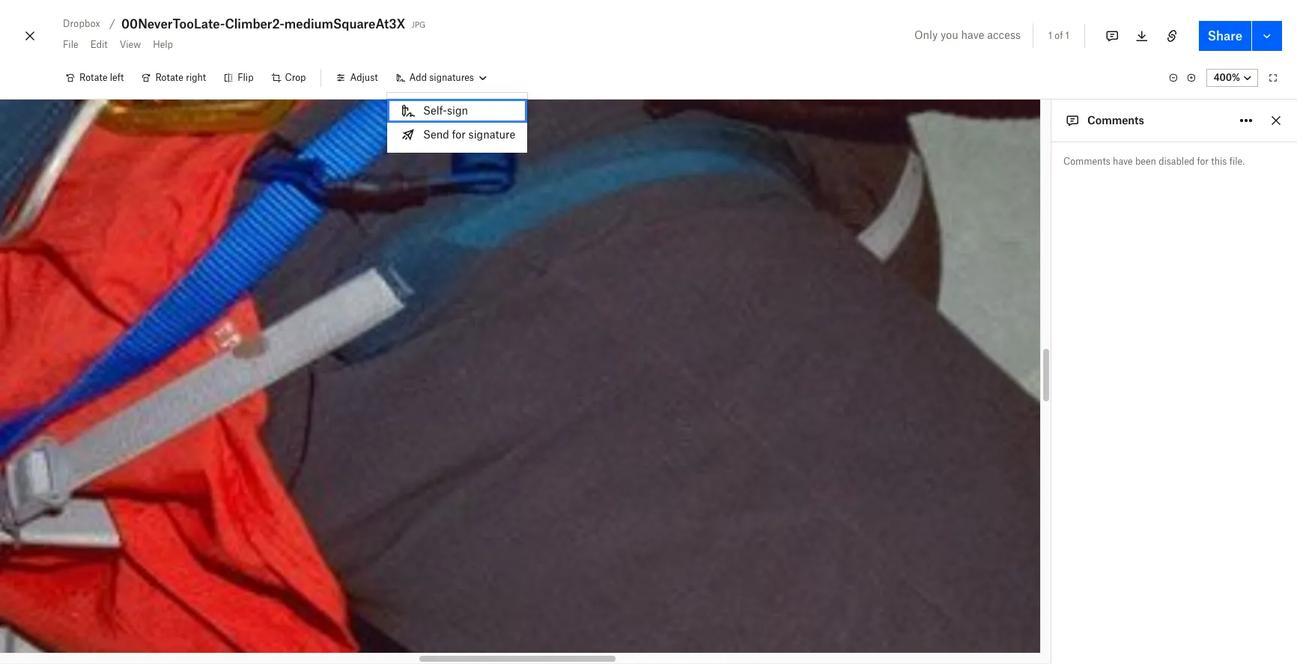 Task type: locate. For each thing, give the bounding box(es) containing it.
climber2-
[[225, 16, 284, 31]]

sign
[[447, 104, 468, 117]]

for right send
[[452, 128, 466, 141]]

1 horizontal spatial have
[[1113, 156, 1133, 167]]

1 right of
[[1065, 30, 1069, 41]]

0 vertical spatial comments
[[1087, 114, 1144, 127]]

1 vertical spatial comments
[[1063, 156, 1110, 167]]

comments up the been
[[1087, 114, 1144, 127]]

00nevertoolate- up uploaded
[[984, 333, 1062, 344]]

comments
[[1087, 114, 1144, 127], [1063, 156, 1110, 167]]

comments left the been
[[1063, 156, 1110, 167]]

self-sign
[[423, 104, 468, 117]]

uploaded
[[1013, 350, 1047, 359]]

close image
[[21, 24, 39, 48]]

1 vertical spatial for
[[1197, 156, 1209, 167]]

self-
[[423, 104, 447, 117]]

to
[[1050, 350, 1057, 359]]

uploads
[[960, 297, 1008, 312]]

been
[[1135, 156, 1156, 167]]

upload
[[1004, 624, 1041, 637]]

comments for comments
[[1087, 114, 1144, 127]]

self-sign menu item
[[387, 99, 527, 123]]

have
[[961, 28, 984, 41], [1113, 156, 1133, 167]]

0 horizontal spatial 1
[[1048, 30, 1052, 41]]

close right sidebar image
[[1267, 112, 1285, 130]]

for inside menu item
[[452, 128, 466, 141]]

share button
[[1199, 21, 1251, 51]]

jpg
[[411, 17, 426, 30]]

mediumsquareat3x
[[284, 16, 405, 31]]

00nevertoolate- right '/'
[[121, 16, 225, 31]]

0 horizontal spatial for
[[452, 128, 466, 141]]

for left this
[[1197, 156, 1209, 167]]

00nevertoolate-
[[121, 16, 225, 31], [984, 333, 1062, 344]]

0 horizontal spatial 00nevertoolate-
[[121, 16, 225, 31]]

uploaded to
[[1013, 350, 1057, 359]]

1 left of
[[1048, 30, 1052, 41]]

you
[[941, 28, 958, 41]]

upload complete image
[[960, 331, 978, 349]]

1 horizontal spatial 1
[[1065, 30, 1069, 41]]

1 vertical spatial have
[[1113, 156, 1133, 167]]

1 vertical spatial 00nevertoolate-
[[984, 333, 1062, 344]]

have left the been
[[1113, 156, 1133, 167]]

items
[[1018, 637, 1042, 649]]

jpg
[[987, 349, 1001, 358]]

uploads alert
[[947, 282, 1278, 664]]

0 vertical spatial have
[[961, 28, 984, 41]]

1
[[1048, 30, 1052, 41], [1065, 30, 1069, 41]]

upload successful! all items successfully uploaded
[[1004, 624, 1138, 649]]

2 1 from the left
[[1065, 30, 1069, 41]]

0 vertical spatial for
[[452, 128, 466, 141]]

00nevertoolate-…msquareat3x.jpg
[[984, 333, 1149, 344]]

access
[[987, 28, 1021, 41]]

for
[[452, 128, 466, 141], [1197, 156, 1209, 167]]

have right you
[[961, 28, 984, 41]]

disabled
[[1159, 156, 1195, 167]]

all
[[1004, 637, 1016, 649]]

1 horizontal spatial 00nevertoolate-
[[984, 333, 1062, 344]]

0 horizontal spatial have
[[961, 28, 984, 41]]

this
[[1211, 156, 1227, 167]]

signature
[[468, 128, 515, 141]]



Task type: vqa. For each thing, say whether or not it's contained in the screenshot.
the Request
no



Task type: describe. For each thing, give the bounding box(es) containing it.
1 of 1
[[1048, 30, 1069, 41]]

1 1 from the left
[[1048, 30, 1052, 41]]

comments have been disabled for this file.
[[1063, 156, 1245, 167]]

00nevertoolate- inside uploads alert
[[984, 333, 1062, 344]]

1 horizontal spatial for
[[1197, 156, 1209, 167]]

only
[[914, 28, 938, 41]]

0 vertical spatial 00nevertoolate-
[[121, 16, 225, 31]]

comments for comments have been disabled for this file.
[[1063, 156, 1110, 167]]

send
[[423, 128, 449, 141]]

of
[[1055, 30, 1063, 41]]

uploaded
[[1099, 637, 1138, 649]]

share
[[1208, 28, 1242, 43]]

successfully
[[1044, 637, 1096, 649]]

send for signature menu item
[[387, 123, 527, 147]]

only you have access
[[914, 28, 1021, 41]]

…msquareat3x.jpg
[[1062, 333, 1149, 344]]

send for signature
[[423, 128, 515, 141]]

successful!
[[1043, 624, 1101, 637]]

upload complete status
[[954, 616, 996, 660]]

/
[[109, 17, 115, 30]]

/ 00nevertoolate-climber2-mediumsquareat3x jpg
[[109, 16, 426, 31]]

file.
[[1229, 156, 1245, 167]]



